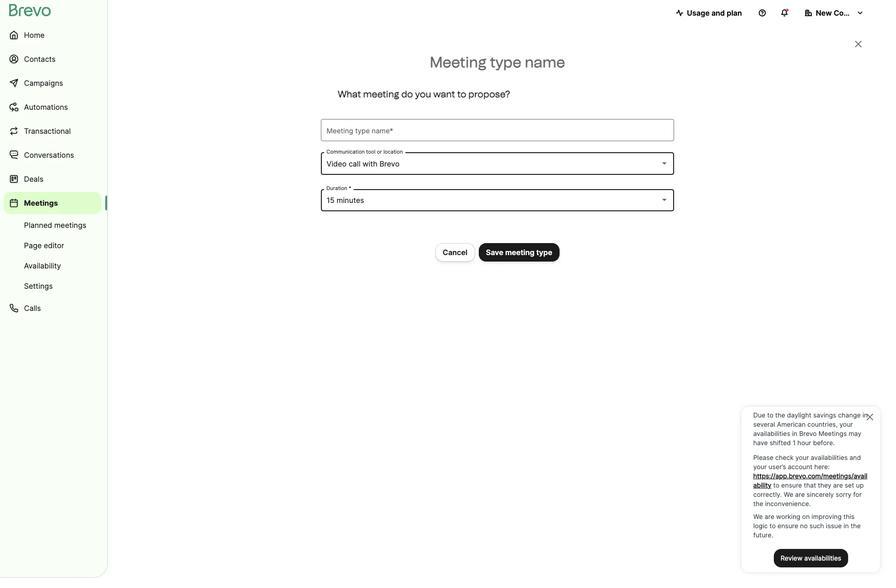 Task type: locate. For each thing, give the bounding box(es) containing it.
calls link
[[4, 298, 102, 320]]

do
[[402, 89, 413, 100]]

conversations link
[[4, 144, 102, 166]]

what
[[338, 89, 361, 100]]

transactional
[[24, 127, 71, 136]]

meeting
[[430, 54, 487, 71]]

meeting right save
[[505, 248, 535, 257]]

0 vertical spatial type
[[490, 54, 522, 71]]

1 horizontal spatial meeting
[[505, 248, 535, 257]]

meeting for type
[[505, 248, 535, 257]]

deals
[[24, 175, 43, 184]]

video call with brevo
[[327, 159, 400, 168]]

1 horizontal spatial type
[[537, 248, 553, 257]]

settings
[[24, 282, 53, 291]]

calls
[[24, 304, 41, 313]]

15
[[327, 196, 335, 205]]

meeting left do
[[363, 89, 399, 100]]

page editor
[[24, 241, 64, 250]]

what meeting do you want to propose?
[[338, 89, 510, 100]]

planned meetings
[[24, 221, 86, 230]]

meetings
[[54, 221, 86, 230]]

meetings
[[24, 199, 58, 208]]

1 vertical spatial type
[[537, 248, 553, 257]]

meetings link
[[4, 192, 102, 214]]

settings link
[[4, 277, 102, 296]]

home
[[24, 30, 45, 40]]

cancel
[[443, 248, 468, 257]]

new company button
[[798, 4, 872, 22]]

availability
[[24, 261, 61, 271]]

video
[[327, 159, 347, 168]]

save meeting type
[[486, 248, 553, 257]]

automations
[[24, 103, 68, 112]]

type
[[490, 54, 522, 71], [537, 248, 553, 257]]

None text field
[[327, 125, 669, 136]]

15 minutes field
[[327, 195, 669, 206]]

save meeting type button
[[479, 243, 560, 262]]

0 horizontal spatial meeting
[[363, 89, 399, 100]]

meeting type name
[[430, 54, 566, 71]]

editor
[[44, 241, 64, 250]]

Video call with Brevo field
[[327, 158, 669, 169]]

meeting inside button
[[505, 248, 535, 257]]

propose?
[[469, 89, 510, 100]]

0 vertical spatial meeting
[[363, 89, 399, 100]]

meeting
[[363, 89, 399, 100], [505, 248, 535, 257]]

0 horizontal spatial type
[[490, 54, 522, 71]]

usage and plan button
[[669, 4, 750, 22]]

1 vertical spatial meeting
[[505, 248, 535, 257]]



Task type: vqa. For each thing, say whether or not it's contained in the screenshot.
Cino button
no



Task type: describe. For each thing, give the bounding box(es) containing it.
call
[[349, 159, 361, 168]]

deals link
[[4, 168, 102, 190]]

usage
[[687, 8, 710, 18]]

save
[[486, 248, 504, 257]]

usage and plan
[[687, 8, 742, 18]]

15 minutes
[[327, 196, 364, 205]]

page editor link
[[4, 237, 102, 255]]

want
[[433, 89, 455, 100]]

brevo
[[380, 159, 400, 168]]

planned
[[24, 221, 52, 230]]

new company
[[816, 8, 868, 18]]

name
[[525, 54, 566, 71]]

plan
[[727, 8, 742, 18]]

campaigns
[[24, 79, 63, 88]]

page
[[24, 241, 42, 250]]

and
[[712, 8, 725, 18]]

availability link
[[4, 257, 102, 275]]

company
[[834, 8, 868, 18]]

with
[[363, 159, 378, 168]]

meeting for do
[[363, 89, 399, 100]]

new
[[816, 8, 832, 18]]

you
[[415, 89, 431, 100]]

minutes
[[337, 196, 364, 205]]

to
[[457, 89, 467, 100]]

contacts link
[[4, 48, 102, 70]]

transactional link
[[4, 120, 102, 142]]

type inside save meeting type button
[[537, 248, 553, 257]]

campaigns link
[[4, 72, 102, 94]]

automations link
[[4, 96, 102, 118]]

home link
[[4, 24, 102, 46]]

conversations
[[24, 151, 74, 160]]

planned meetings link
[[4, 216, 102, 235]]

cancel button
[[436, 243, 475, 262]]

contacts
[[24, 55, 56, 64]]



